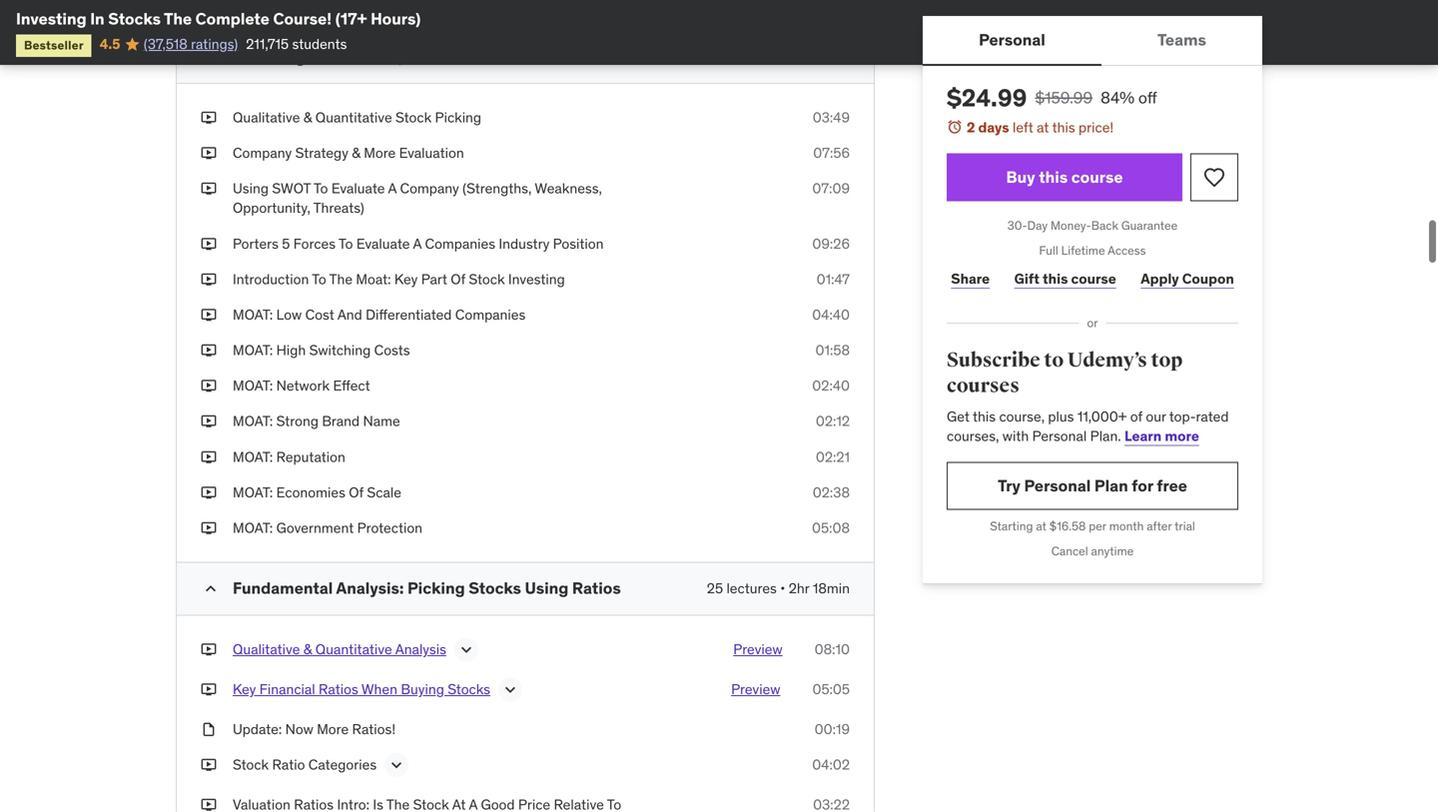 Task type: locate. For each thing, give the bounding box(es) containing it.
for
[[1132, 475, 1154, 496]]

7 xsmall image from the top
[[201, 518, 217, 538]]

reputation
[[276, 448, 345, 466]]

0 vertical spatial quantitative
[[315, 108, 392, 126]]

1 quantitative from the top
[[315, 108, 392, 126]]

moat: economies of scale
[[233, 483, 401, 501]]

group
[[177, 0, 874, 11]]

course up back
[[1072, 167, 1123, 187]]

0 vertical spatial &
[[303, 108, 312, 126]]

company
[[442, 27, 514, 48], [233, 144, 292, 162], [400, 179, 459, 197]]

show lecture description image right buying
[[500, 680, 520, 700]]

& for stock
[[303, 108, 312, 126]]

5 xsmall image from the top
[[201, 447, 217, 467]]

evaluation inside picking stocks: qualitative company evaluation (competitive advantages and more)
[[517, 27, 598, 48]]

0 horizontal spatial using
[[233, 179, 269, 197]]

course,
[[999, 407, 1045, 425]]

evaluation up using swot to evaluate a company (strengths, weakness, opportunity, threats)
[[399, 144, 464, 162]]

stocks up show lecture description image
[[469, 578, 521, 598]]

stock down industry
[[469, 270, 505, 288]]

moat: left "reputation" in the left bottom of the page
[[233, 448, 273, 466]]

introduction to the moat: key part of stock investing
[[233, 270, 565, 288]]

& right the strategy
[[352, 144, 361, 162]]

5
[[282, 234, 290, 252]]

analysis
[[395, 640, 446, 658]]

0 vertical spatial more
[[364, 144, 396, 162]]

qualitative down advantages
[[233, 108, 300, 126]]

04:02
[[812, 756, 850, 774]]

1 horizontal spatial show lecture description image
[[500, 680, 520, 700]]

personal down plus
[[1033, 427, 1087, 445]]

2 xsmall image from the top
[[201, 234, 217, 254]]

evaluation
[[517, 27, 598, 48], [399, 144, 464, 162]]

and right cost
[[337, 306, 362, 324]]

show lecture description image
[[456, 640, 476, 660]]

2 course from the top
[[1071, 269, 1117, 287]]

1 vertical spatial quantitative
[[315, 640, 392, 658]]

key inside button
[[233, 680, 256, 698]]

quantitative
[[315, 108, 392, 126], [315, 640, 392, 658]]

1 vertical spatial at
[[1036, 518, 1047, 534]]

companies up part
[[425, 234, 495, 252]]

quantitative up key financial ratios when buying stocks
[[315, 640, 392, 658]]

quantitative up company strategy & more evaluation
[[315, 108, 392, 126]]

tab list
[[923, 16, 1263, 66]]

preview down lectures
[[733, 640, 783, 658]]

of left "scale"
[[349, 483, 364, 501]]

cancel
[[1052, 543, 1088, 559]]

course for gift this course
[[1071, 269, 1117, 287]]

xsmall image for moat: network effect
[[201, 376, 217, 396]]

a down company strategy & more evaluation
[[388, 179, 397, 197]]

at right the left
[[1037, 118, 1049, 136]]

and down (17+
[[326, 47, 357, 67]]

1 vertical spatial of
[[349, 483, 364, 501]]

1 horizontal spatial the
[[329, 270, 353, 288]]

1 vertical spatial stocks
[[469, 578, 521, 598]]

opportunity,
[[233, 199, 310, 217]]

2 vertical spatial &
[[303, 640, 312, 658]]

in
[[90, 8, 105, 29]]

0 horizontal spatial ratios
[[319, 680, 358, 698]]

this right gift
[[1043, 269, 1068, 287]]

show lecture description image
[[500, 680, 520, 700], [387, 755, 407, 775]]

the left moat:
[[329, 270, 353, 288]]

1 course from the top
[[1072, 167, 1123, 187]]

personal up $24.99
[[979, 29, 1046, 50]]

0 vertical spatial picking
[[233, 27, 290, 48]]

0 horizontal spatial show lecture description image
[[387, 755, 407, 775]]

stocks down show lecture description image
[[448, 680, 490, 698]]

get
[[947, 407, 970, 425]]

moat: left low
[[233, 306, 273, 324]]

apply
[[1141, 269, 1179, 287]]

stock ratio categories
[[233, 756, 377, 774]]

guarantee
[[1122, 218, 1178, 233]]

udemy's
[[1068, 348, 1148, 373]]

weakness,
[[535, 179, 602, 197]]

0 horizontal spatial evaluation
[[399, 144, 464, 162]]

key
[[394, 270, 418, 288], [233, 680, 256, 698]]

brand
[[322, 412, 360, 430]]

0 vertical spatial evaluate
[[331, 179, 385, 197]]

company right hours)
[[442, 27, 514, 48]]

moat: for moat: reputation
[[233, 448, 273, 466]]

evaluation left (competitive
[[517, 27, 598, 48]]

stock down update:
[[233, 756, 269, 774]]

qualitative right stocks:
[[355, 27, 438, 48]]

0 vertical spatial course
[[1072, 167, 1123, 187]]

stocks
[[108, 8, 161, 29], [469, 578, 521, 598], [448, 680, 490, 698]]

moat: left government
[[233, 519, 273, 537]]

0 vertical spatial company
[[442, 27, 514, 48]]

to right forces
[[339, 234, 353, 252]]

$16.58
[[1050, 518, 1086, 534]]

moat: left network at top left
[[233, 377, 273, 395]]

xsmall image for update: now more ratios!
[[201, 720, 217, 739]]

1 xsmall image from the top
[[201, 108, 217, 127]]

2 xsmall image from the top
[[201, 179, 217, 198]]

back
[[1092, 218, 1119, 233]]

3 xsmall image from the top
[[201, 305, 217, 325]]

personal up $16.58 on the bottom
[[1024, 475, 1091, 496]]

•
[[780, 579, 786, 597]]

xsmall image for qualitative & quantitative stock picking
[[201, 108, 217, 127]]

4 xsmall image from the top
[[201, 376, 217, 396]]

of
[[1131, 407, 1143, 425]]

buy this course button
[[947, 153, 1183, 201]]

threats)
[[313, 199, 364, 217]]

key financial ratios when buying stocks button
[[233, 680, 490, 704]]

qualitative & quantitative stock picking
[[233, 108, 482, 126]]

stock down more)
[[396, 108, 432, 126]]

more
[[1165, 427, 1200, 445]]

4 xsmall image from the top
[[201, 341, 217, 360]]

lifetime
[[1061, 243, 1105, 258]]

4 moat: from the top
[[233, 412, 273, 430]]

0 horizontal spatial investing
[[16, 8, 87, 29]]

3 xsmall image from the top
[[201, 270, 217, 289]]

this right buy
[[1039, 167, 1068, 187]]

low
[[276, 306, 302, 324]]

companies
[[425, 234, 495, 252], [455, 306, 526, 324]]

1 vertical spatial qualitative
[[233, 108, 300, 126]]

2 moat: from the top
[[233, 341, 273, 359]]

this up courses,
[[973, 407, 996, 425]]

6 moat: from the top
[[233, 483, 273, 501]]

1 horizontal spatial more
[[364, 144, 396, 162]]

1 vertical spatial more
[[317, 720, 349, 738]]

xsmall image
[[201, 108, 217, 127], [201, 234, 217, 254], [201, 305, 217, 325], [201, 341, 217, 360], [201, 447, 217, 467], [201, 483, 217, 502], [201, 518, 217, 538], [201, 640, 217, 659], [201, 755, 217, 775], [201, 795, 217, 812]]

buy
[[1006, 167, 1036, 187]]

advantages
[[233, 47, 323, 67]]

1 horizontal spatial stock
[[396, 108, 432, 126]]

1 vertical spatial evaluation
[[399, 144, 464, 162]]

7 xsmall image from the top
[[201, 720, 217, 739]]

categories
[[308, 756, 377, 774]]

moat: down moat: reputation
[[233, 483, 273, 501]]

more right the now
[[317, 720, 349, 738]]

apply coupon
[[1141, 269, 1234, 287]]

moat: for moat: economies of scale
[[233, 483, 273, 501]]

02:21
[[816, 448, 850, 466]]

xsmall image for moat: government protection
[[201, 518, 217, 538]]

01:47
[[817, 270, 850, 288]]

high
[[276, 341, 306, 359]]

0 vertical spatial and
[[326, 47, 357, 67]]

03:49
[[813, 108, 850, 126]]

top
[[1151, 348, 1183, 373]]

6 xsmall image from the top
[[201, 483, 217, 502]]

show lecture description image for preview
[[500, 680, 520, 700]]

investing in stocks the complete course! (17+ hours)
[[16, 8, 421, 29]]

1 horizontal spatial of
[[451, 270, 466, 288]]

of right part
[[451, 270, 466, 288]]

2 quantitative from the top
[[315, 640, 392, 658]]

0 vertical spatial the
[[164, 8, 192, 29]]

strong
[[276, 412, 319, 430]]

0 vertical spatial show lecture description image
[[500, 680, 520, 700]]

2 horizontal spatial stock
[[469, 270, 505, 288]]

a up part
[[413, 234, 422, 252]]

personal
[[979, 29, 1046, 50], [1033, 427, 1087, 445], [1024, 475, 1091, 496]]

to up threats) in the top of the page
[[314, 179, 328, 197]]

xsmall image
[[201, 143, 217, 163], [201, 179, 217, 198], [201, 270, 217, 289], [201, 376, 217, 396], [201, 412, 217, 431], [201, 680, 217, 699], [201, 720, 217, 739]]

1 horizontal spatial evaluation
[[517, 27, 598, 48]]

ratios inside button
[[319, 680, 358, 698]]

0 vertical spatial qualitative
[[355, 27, 438, 48]]

1 vertical spatial course
[[1071, 269, 1117, 287]]

the up the (37,518
[[164, 8, 192, 29]]

0 vertical spatial evaluation
[[517, 27, 598, 48]]

0 vertical spatial personal
[[979, 29, 1046, 50]]

preview for 08:10
[[733, 640, 783, 658]]

investing down industry
[[508, 270, 565, 288]]

preview left 05:05
[[731, 680, 781, 698]]

this inside button
[[1039, 167, 1068, 187]]

qualitative up financial
[[233, 640, 300, 658]]

xsmall image for moat: low cost and differentiated companies
[[201, 305, 217, 325]]

0 horizontal spatial key
[[233, 680, 256, 698]]

plan.
[[1090, 427, 1121, 445]]

days
[[978, 118, 1009, 136]]

key up update:
[[233, 680, 256, 698]]

bestseller
[[24, 37, 84, 53]]

2 vertical spatial stocks
[[448, 680, 490, 698]]

stocks inside button
[[448, 680, 490, 698]]

& inside button
[[303, 640, 312, 658]]

investing up bestseller
[[16, 8, 87, 29]]

1 vertical spatial and
[[337, 306, 362, 324]]

evaluate up moat:
[[356, 234, 410, 252]]

05:08
[[812, 519, 850, 537]]

0 vertical spatial ratios
[[572, 578, 621, 598]]

0 vertical spatial key
[[394, 270, 418, 288]]

access
[[1108, 243, 1146, 258]]

1 vertical spatial investing
[[508, 270, 565, 288]]

free
[[1157, 475, 1188, 496]]

2 vertical spatial qualitative
[[233, 640, 300, 658]]

quantitative for stock
[[315, 108, 392, 126]]

show lecture description image for 04:02
[[387, 755, 407, 775]]

day
[[1027, 218, 1048, 233]]

companies down industry
[[455, 306, 526, 324]]

0 vertical spatial to
[[314, 179, 328, 197]]

company up porters 5 forces to evaluate a companies industry position
[[400, 179, 459, 197]]

at inside starting at $16.58 per month after trial cancel anytime
[[1036, 518, 1047, 534]]

quantitative inside button
[[315, 640, 392, 658]]

1 horizontal spatial a
[[413, 234, 422, 252]]

courses,
[[947, 427, 999, 445]]

ratios
[[572, 578, 621, 598], [319, 680, 358, 698]]

personal inside get this course, plus 11,000+ of our top-rated courses, with personal plan.
[[1033, 427, 1087, 445]]

strategy
[[295, 144, 349, 162]]

key left part
[[394, 270, 418, 288]]

0 horizontal spatial stock
[[233, 756, 269, 774]]

1 xsmall image from the top
[[201, 143, 217, 163]]

at
[[1037, 118, 1049, 136], [1036, 518, 1047, 534]]

1 vertical spatial personal
[[1033, 427, 1087, 445]]

0 vertical spatial using
[[233, 179, 269, 197]]

1 vertical spatial key
[[233, 680, 256, 698]]

7 moat: from the top
[[233, 519, 273, 537]]

per
[[1089, 518, 1107, 534]]

gift this course
[[1015, 269, 1117, 287]]

1 vertical spatial companies
[[455, 306, 526, 324]]

1 vertical spatial ratios
[[319, 680, 358, 698]]

course inside button
[[1072, 167, 1123, 187]]

show lecture description image down ratios!
[[387, 755, 407, 775]]

evaluate up threats) in the top of the page
[[331, 179, 385, 197]]

0 horizontal spatial more
[[317, 720, 349, 738]]

company up swot
[[233, 144, 292, 162]]

to up cost
[[312, 270, 326, 288]]

part
[[421, 270, 447, 288]]

course
[[1072, 167, 1123, 187], [1071, 269, 1117, 287]]

0 vertical spatial at
[[1037, 118, 1049, 136]]

xsmall image for introduction to the moat: key part of stock investing
[[201, 270, 217, 289]]

1 vertical spatial using
[[525, 578, 569, 598]]

211,715 students
[[246, 35, 347, 53]]

& up the strategy
[[303, 108, 312, 126]]

plan
[[1095, 475, 1128, 496]]

0 vertical spatial a
[[388, 179, 397, 197]]

3 moat: from the top
[[233, 377, 273, 395]]

2 days left at this price!
[[967, 118, 1114, 136]]

wishlist image
[[1203, 165, 1227, 189]]

more down qualitative & quantitative stock picking
[[364, 144, 396, 162]]

5 xsmall image from the top
[[201, 412, 217, 431]]

company inside using swot to evaluate a company (strengths, weakness, opportunity, threats)
[[400, 179, 459, 197]]

1 vertical spatial preview
[[731, 680, 781, 698]]

moat:
[[233, 306, 273, 324], [233, 341, 273, 359], [233, 377, 273, 395], [233, 412, 273, 430], [233, 448, 273, 466], [233, 483, 273, 501], [233, 519, 273, 537]]

1 horizontal spatial key
[[394, 270, 418, 288]]

1 vertical spatial show lecture description image
[[387, 755, 407, 775]]

at left $16.58 on the bottom
[[1036, 518, 1047, 534]]

moat: for moat: network effect
[[233, 377, 273, 395]]

qualitative for qualitative & quantitative stock picking
[[233, 108, 300, 126]]

xsmall image for moat: economies of scale
[[201, 483, 217, 502]]

economies
[[276, 483, 346, 501]]

full
[[1039, 243, 1059, 258]]

0 vertical spatial preview
[[733, 640, 783, 658]]

5 moat: from the top
[[233, 448, 273, 466]]

2 vertical spatial picking
[[408, 578, 465, 598]]

0 vertical spatial investing
[[16, 8, 87, 29]]

qualitative inside button
[[233, 640, 300, 658]]

& up financial
[[303, 640, 312, 658]]

trial
[[1175, 518, 1195, 534]]

small image
[[201, 579, 221, 599]]

xsmall image for porters 5 forces to evaluate a companies industry position
[[201, 234, 217, 254]]

1 moat: from the top
[[233, 306, 273, 324]]

this inside get this course, plus 11,000+ of our top-rated courses, with personal plan.
[[973, 407, 996, 425]]

after
[[1147, 518, 1172, 534]]

2 vertical spatial to
[[312, 270, 326, 288]]

09:26
[[813, 234, 850, 252]]

moat: left the high
[[233, 341, 273, 359]]

moat: for moat: high switching costs
[[233, 341, 273, 359]]

qualitative
[[355, 27, 438, 48], [233, 108, 300, 126], [233, 640, 300, 658]]

teams
[[1158, 29, 1207, 50]]

moat: for moat: government protection
[[233, 519, 273, 537]]

course down lifetime
[[1071, 269, 1117, 287]]

moat: left strong
[[233, 412, 273, 430]]

2 vertical spatial company
[[400, 179, 459, 197]]

$24.99
[[947, 83, 1027, 113]]

share
[[951, 269, 990, 287]]

2
[[967, 118, 975, 136]]

qualitative inside picking stocks: qualitative company evaluation (competitive advantages and more)
[[355, 27, 438, 48]]

0 horizontal spatial a
[[388, 179, 397, 197]]

stocks up 4.5 at the top left of the page
[[108, 8, 161, 29]]



Task type: describe. For each thing, give the bounding box(es) containing it.
month
[[1110, 518, 1144, 534]]

$159.99
[[1035, 87, 1093, 108]]

00:19
[[815, 720, 850, 738]]

moat: high switching costs
[[233, 341, 410, 359]]

(strengths,
[[463, 179, 532, 197]]

07:09
[[813, 179, 850, 197]]

picking inside picking stocks: qualitative company evaluation (competitive advantages and more)
[[233, 27, 290, 48]]

cost
[[305, 306, 334, 324]]

moat: government protection
[[233, 519, 423, 537]]

2hr
[[789, 579, 810, 597]]

211,715
[[246, 35, 289, 53]]

1 vertical spatial stock
[[469, 270, 505, 288]]

a inside using swot to evaluate a company (strengths, weakness, opportunity, threats)
[[388, 179, 397, 197]]

xsmall image for company strategy & more evaluation
[[201, 143, 217, 163]]

try personal plan for free link
[[947, 462, 1239, 510]]

try
[[998, 475, 1021, 496]]

this for buy
[[1039, 167, 1068, 187]]

(37,518 ratings)
[[144, 35, 238, 53]]

learn more
[[1125, 427, 1200, 445]]

30-day money-back guarantee full lifetime access
[[1008, 218, 1178, 258]]

08:10
[[815, 640, 850, 658]]

1 vertical spatial company
[[233, 144, 292, 162]]

(17+
[[335, 8, 367, 29]]

network
[[276, 377, 330, 395]]

lectures
[[727, 579, 777, 597]]

personal inside button
[[979, 29, 1046, 50]]

stocks:
[[294, 27, 351, 48]]

get this course, plus 11,000+ of our top-rated courses, with personal plan.
[[947, 407, 1229, 445]]

now
[[285, 720, 314, 738]]

& for analysis
[[303, 640, 312, 658]]

2 vertical spatial stock
[[233, 756, 269, 774]]

students
[[292, 35, 347, 53]]

financial
[[259, 680, 315, 698]]

alarm image
[[947, 119, 963, 135]]

qualitative & quantitative analysis button
[[233, 640, 446, 664]]

analysis:
[[336, 578, 404, 598]]

1 vertical spatial to
[[339, 234, 353, 252]]

preview for 05:05
[[731, 680, 781, 698]]

02:12
[[816, 412, 850, 430]]

moat: reputation
[[233, 448, 345, 466]]

scale
[[367, 483, 401, 501]]

subscribe
[[947, 348, 1041, 373]]

this for get
[[973, 407, 996, 425]]

update: now more ratios!
[[233, 720, 396, 738]]

05:05
[[813, 680, 850, 698]]

1 vertical spatial &
[[352, 144, 361, 162]]

moat: for moat: strong brand name
[[233, 412, 273, 430]]

when
[[361, 680, 398, 698]]

1 vertical spatial evaluate
[[356, 234, 410, 252]]

more)
[[360, 47, 404, 67]]

hours)
[[371, 8, 421, 29]]

starting
[[990, 518, 1033, 534]]

10 xsmall image from the top
[[201, 795, 217, 812]]

0 horizontal spatial of
[[349, 483, 364, 501]]

learn more link
[[1125, 427, 1200, 445]]

xsmall image for using swot to evaluate a company (strengths, weakness, opportunity, threats)
[[201, 179, 217, 198]]

moat: network effect
[[233, 377, 370, 395]]

6 xsmall image from the top
[[201, 680, 217, 699]]

to inside using swot to evaluate a company (strengths, weakness, opportunity, threats)
[[314, 179, 328, 197]]

xsmall image for moat: reputation
[[201, 447, 217, 467]]

switching
[[309, 341, 371, 359]]

using inside using swot to evaluate a company (strengths, weakness, opportunity, threats)
[[233, 179, 269, 197]]

complete
[[195, 8, 270, 29]]

1 horizontal spatial using
[[525, 578, 569, 598]]

ratio
[[272, 756, 305, 774]]

picking stocks: qualitative company evaluation (competitive advantages and more)
[[233, 27, 700, 67]]

evaluation for more
[[399, 144, 464, 162]]

1 horizontal spatial ratios
[[572, 578, 621, 598]]

qualitative for qualitative & quantitative analysis
[[233, 640, 300, 658]]

this down $159.99
[[1052, 118, 1075, 136]]

84%
[[1101, 87, 1135, 108]]

2 vertical spatial personal
[[1024, 475, 1091, 496]]

0 vertical spatial of
[[451, 270, 466, 288]]

learn
[[1125, 427, 1162, 445]]

quantitative for analysis
[[315, 640, 392, 658]]

0 horizontal spatial the
[[164, 8, 192, 29]]

moat: for moat: low cost and differentiated companies
[[233, 306, 273, 324]]

1 vertical spatial a
[[413, 234, 422, 252]]

xsmall image for moat: strong brand name
[[201, 412, 217, 431]]

ratings)
[[191, 35, 238, 53]]

coupon
[[1182, 269, 1234, 287]]

02:40
[[812, 377, 850, 395]]

company inside picking stocks: qualitative company evaluation (competitive advantages and more)
[[442, 27, 514, 48]]

0 vertical spatial stocks
[[108, 8, 161, 29]]

introduction
[[233, 270, 309, 288]]

company strategy & more evaluation
[[233, 144, 464, 162]]

evaluate inside using swot to evaluate a company (strengths, weakness, opportunity, threats)
[[331, 179, 385, 197]]

1 vertical spatial the
[[329, 270, 353, 288]]

9 xsmall image from the top
[[201, 755, 217, 775]]

11,000+
[[1078, 407, 1127, 425]]

ratios!
[[352, 720, 396, 738]]

07:56
[[813, 144, 850, 162]]

name
[[363, 412, 400, 430]]

evaluation for company
[[517, 27, 598, 48]]

share button
[[947, 259, 994, 299]]

key financial ratios when buying stocks
[[233, 680, 490, 698]]

tab list containing personal
[[923, 16, 1263, 66]]

using swot to evaluate a company (strengths, weakness, opportunity, threats)
[[233, 179, 602, 217]]

porters 5 forces to evaluate a companies industry position
[[233, 234, 604, 252]]

top-
[[1169, 407, 1196, 425]]

update:
[[233, 720, 282, 738]]

0 vertical spatial companies
[[425, 234, 495, 252]]

30-
[[1008, 218, 1027, 233]]

industry
[[499, 234, 550, 252]]

gift
[[1015, 269, 1040, 287]]

8 xsmall image from the top
[[201, 640, 217, 659]]

(37,518
[[144, 35, 188, 53]]

or
[[1087, 315, 1098, 331]]

starting at $16.58 per month after trial cancel anytime
[[990, 518, 1195, 559]]

xsmall image for moat: high switching costs
[[201, 341, 217, 360]]

small image
[[201, 28, 221, 48]]

and inside picking stocks: qualitative company evaluation (competitive advantages and more)
[[326, 47, 357, 67]]

anytime
[[1091, 543, 1134, 559]]

1 horizontal spatial investing
[[508, 270, 565, 288]]

course for buy this course
[[1072, 167, 1123, 187]]

courses
[[947, 374, 1020, 398]]

1 vertical spatial picking
[[435, 108, 482, 126]]

to
[[1044, 348, 1064, 373]]

buying
[[401, 680, 444, 698]]

0 vertical spatial stock
[[396, 108, 432, 126]]

teams button
[[1102, 16, 1263, 64]]

money-
[[1051, 218, 1092, 233]]

this for gift
[[1043, 269, 1068, 287]]

try personal plan for free
[[998, 475, 1188, 496]]

protection
[[357, 519, 423, 537]]



Task type: vqa. For each thing, say whether or not it's contained in the screenshot.


